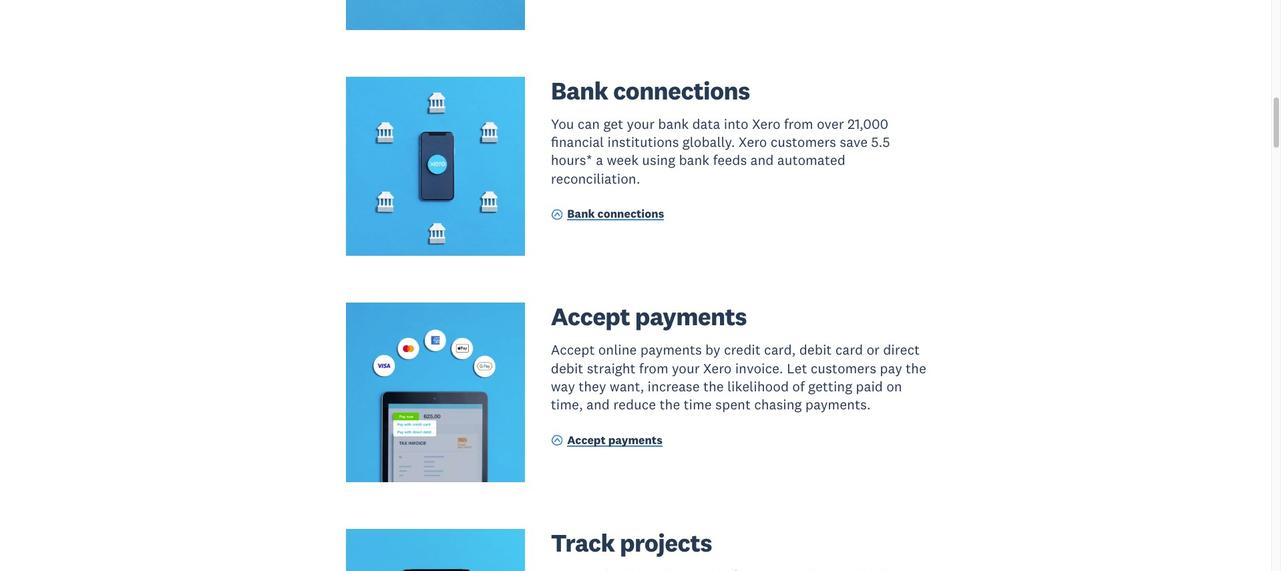Task type: describe. For each thing, give the bounding box(es) containing it.
track
[[551, 527, 615, 559]]

or
[[867, 341, 880, 359]]

connections inside button
[[598, 207, 664, 221]]

payments inside button
[[609, 433, 663, 448]]

feeds
[[713, 151, 747, 169]]

2 horizontal spatial the
[[906, 359, 927, 377]]

0 vertical spatial accept payments
[[551, 301, 747, 332]]

you
[[551, 115, 574, 133]]

accept payments button
[[551, 433, 663, 451]]

want,
[[610, 377, 644, 395]]

increase
[[648, 377, 700, 395]]

getting
[[809, 377, 853, 395]]

your inside you can get your bank data into xero from over 21,000 financial institutions globally. xero customers save 5.5 hours* a week using bank feeds and automated reconciliation.
[[627, 115, 655, 133]]

data
[[693, 115, 721, 133]]

reconciliation.
[[551, 169, 641, 188]]

0 vertical spatial connections
[[613, 75, 750, 106]]

straight
[[587, 359, 636, 377]]

globally.
[[683, 133, 735, 151]]

institutions
[[608, 133, 679, 151]]

1 vertical spatial bank
[[679, 151, 710, 169]]

accept inside 'accept online payments by credit card, debit card or direct debit straight from your xero invoice. let customers pay the way they want, increase the likelihood of getting paid on time, and reduce the time spent chasing payments.'
[[551, 341, 595, 359]]

xero for payments
[[704, 359, 732, 377]]

projects
[[620, 527, 712, 559]]

card
[[836, 341, 864, 359]]

21,000
[[848, 115, 889, 133]]

online
[[599, 341, 637, 359]]

your inside 'accept online payments by credit card, debit card or direct debit straight from your xero invoice. let customers pay the way they want, increase the likelihood of getting paid on time, and reduce the time spent chasing payments.'
[[672, 359, 700, 377]]

xero for connections
[[739, 133, 767, 151]]

accept online payments by credit card, debit card or direct debit straight from your xero invoice. let customers pay the way they want, increase the likelihood of getting paid on time, and reduce the time spent chasing payments.
[[551, 341, 927, 414]]

0 vertical spatial bank
[[551, 75, 608, 106]]

accept inside accept payments button
[[567, 433, 606, 448]]

bank inside button
[[567, 207, 595, 221]]

can
[[578, 115, 600, 133]]

payments inside 'accept online payments by credit card, debit card or direct debit straight from your xero invoice. let customers pay the way they want, increase the likelihood of getting paid on time, and reduce the time spent chasing payments.'
[[641, 341, 702, 359]]

0 vertical spatial bank connections
[[551, 75, 750, 106]]

save
[[840, 133, 868, 151]]

and inside you can get your bank data into xero from over 21,000 financial institutions globally. xero customers save 5.5 hours* a week using bank feeds and automated reconciliation.
[[751, 151, 774, 169]]

paid
[[856, 377, 883, 395]]

automated
[[778, 151, 846, 169]]

0 vertical spatial payments
[[635, 301, 747, 332]]

into
[[724, 115, 749, 133]]

way
[[551, 377, 575, 395]]



Task type: locate. For each thing, give the bounding box(es) containing it.
1 vertical spatial payments
[[641, 341, 702, 359]]

bank down the 'reconciliation.'
[[567, 207, 595, 221]]

from up 'increase' on the right bottom
[[639, 359, 669, 377]]

0 vertical spatial and
[[751, 151, 774, 169]]

2 vertical spatial payments
[[609, 433, 663, 448]]

credit
[[724, 341, 761, 359]]

the down direct
[[906, 359, 927, 377]]

a
[[596, 151, 604, 169]]

they
[[579, 377, 606, 395]]

and down they
[[587, 396, 610, 414]]

accept up way
[[551, 341, 595, 359]]

spent
[[716, 396, 751, 414]]

customers
[[771, 133, 837, 151], [811, 359, 877, 377]]

connections
[[613, 75, 750, 106], [598, 207, 664, 221]]

0 vertical spatial xero
[[752, 115, 781, 133]]

1 horizontal spatial debit
[[800, 341, 832, 359]]

from
[[784, 115, 814, 133], [639, 359, 669, 377]]

1 vertical spatial and
[[587, 396, 610, 414]]

connections up data
[[613, 75, 750, 106]]

2 vertical spatial accept
[[567, 433, 606, 448]]

the
[[906, 359, 927, 377], [704, 377, 724, 395], [660, 396, 680, 414]]

0 vertical spatial from
[[784, 115, 814, 133]]

the down 'increase' on the right bottom
[[660, 396, 680, 414]]

1 horizontal spatial from
[[784, 115, 814, 133]]

1 horizontal spatial the
[[704, 377, 724, 395]]

customers down card
[[811, 359, 877, 377]]

xero
[[752, 115, 781, 133], [739, 133, 767, 151], [704, 359, 732, 377]]

0 vertical spatial accept
[[551, 301, 630, 332]]

customers inside you can get your bank data into xero from over 21,000 financial institutions globally. xero customers save 5.5 hours* a week using bank feeds and automated reconciliation.
[[771, 133, 837, 151]]

1 horizontal spatial your
[[672, 359, 700, 377]]

accept payments inside button
[[567, 433, 663, 448]]

week
[[607, 151, 639, 169]]

accept up online
[[551, 301, 630, 332]]

payments up 'increase' on the right bottom
[[641, 341, 702, 359]]

payments.
[[806, 396, 871, 414]]

likelihood
[[728, 377, 789, 395]]

1 horizontal spatial and
[[751, 151, 774, 169]]

customers up automated
[[771, 133, 837, 151]]

connections down the 'reconciliation.'
[[598, 207, 664, 221]]

track projects
[[551, 527, 712, 559]]

on
[[887, 377, 903, 395]]

bank connections inside button
[[567, 207, 664, 221]]

of
[[793, 377, 805, 395]]

bank connections button
[[551, 206, 664, 225]]

accept payments
[[551, 301, 747, 332], [567, 433, 663, 448]]

0 horizontal spatial from
[[639, 359, 669, 377]]

0 vertical spatial customers
[[771, 133, 837, 151]]

accept
[[551, 301, 630, 332], [551, 341, 595, 359], [567, 433, 606, 448]]

card,
[[764, 341, 796, 359]]

from inside you can get your bank data into xero from over 21,000 financial institutions globally. xero customers save 5.5 hours* a week using bank feeds and automated reconciliation.
[[784, 115, 814, 133]]

1 vertical spatial your
[[672, 359, 700, 377]]

bank
[[551, 75, 608, 106], [567, 207, 595, 221]]

get
[[604, 115, 624, 133]]

debit up let
[[800, 341, 832, 359]]

xero inside 'accept online payments by credit card, debit card or direct debit straight from your xero invoice. let customers pay the way they want, increase the likelihood of getting paid on time, and reduce the time spent chasing payments.'
[[704, 359, 732, 377]]

the up time
[[704, 377, 724, 395]]

xero down by on the bottom right of page
[[704, 359, 732, 377]]

1 vertical spatial bank connections
[[567, 207, 664, 221]]

your
[[627, 115, 655, 133], [672, 359, 700, 377]]

using
[[642, 151, 676, 169]]

1 vertical spatial from
[[639, 359, 669, 377]]

time,
[[551, 396, 583, 414]]

bank
[[658, 115, 689, 133], [679, 151, 710, 169]]

bank left data
[[658, 115, 689, 133]]

accept down time,
[[567, 433, 606, 448]]

customers inside 'accept online payments by credit card, debit card or direct debit straight from your xero invoice. let customers pay the way they want, increase the likelihood of getting paid on time, and reduce the time spent chasing payments.'
[[811, 359, 877, 377]]

time
[[684, 396, 712, 414]]

and inside 'accept online payments by credit card, debit card or direct debit straight from your xero invoice. let customers pay the way they want, increase the likelihood of getting paid on time, and reduce the time spent chasing payments.'
[[587, 396, 610, 414]]

debit up way
[[551, 359, 584, 377]]

from inside 'accept online payments by credit card, debit card or direct debit straight from your xero invoice. let customers pay the way they want, increase the likelihood of getting paid on time, and reduce the time spent chasing payments.'
[[639, 359, 669, 377]]

let
[[787, 359, 808, 377]]

1 vertical spatial customers
[[811, 359, 877, 377]]

bank connections up get
[[551, 75, 750, 106]]

over
[[817, 115, 844, 133]]

bank down 'globally.'
[[679, 151, 710, 169]]

0 horizontal spatial the
[[660, 396, 680, 414]]

1 vertical spatial xero
[[739, 133, 767, 151]]

your up 'increase' on the right bottom
[[672, 359, 700, 377]]

xero right into
[[752, 115, 781, 133]]

xero down into
[[739, 133, 767, 151]]

your up institutions
[[627, 115, 655, 133]]

2 vertical spatial xero
[[704, 359, 732, 377]]

accept payments down reduce in the bottom of the page
[[567, 433, 663, 448]]

reduce
[[614, 396, 656, 414]]

bank up the can
[[551, 75, 608, 106]]

and
[[751, 151, 774, 169], [587, 396, 610, 414]]

1 vertical spatial accept payments
[[567, 433, 663, 448]]

you can get your bank data into xero from over 21,000 financial institutions globally. xero customers save 5.5 hours* a week using bank feeds and automated reconciliation.
[[551, 115, 891, 188]]

1 vertical spatial bank
[[567, 207, 595, 221]]

financial
[[551, 133, 604, 151]]

0 horizontal spatial your
[[627, 115, 655, 133]]

from left over
[[784, 115, 814, 133]]

and right feeds on the top right of the page
[[751, 151, 774, 169]]

bank connections down the 'reconciliation.'
[[567, 207, 664, 221]]

accept payments up online
[[551, 301, 747, 332]]

0 horizontal spatial debit
[[551, 359, 584, 377]]

debit
[[800, 341, 832, 359], [551, 359, 584, 377]]

bank connections
[[551, 75, 750, 106], [567, 207, 664, 221]]

invoice.
[[735, 359, 784, 377]]

direct
[[884, 341, 920, 359]]

payments up by on the bottom right of page
[[635, 301, 747, 332]]

payments down reduce in the bottom of the page
[[609, 433, 663, 448]]

pay
[[880, 359, 903, 377]]

0 horizontal spatial and
[[587, 396, 610, 414]]

by
[[706, 341, 721, 359]]

chasing
[[755, 396, 802, 414]]

hours*
[[551, 151, 593, 169]]

1 vertical spatial accept
[[551, 341, 595, 359]]

0 vertical spatial your
[[627, 115, 655, 133]]

0 vertical spatial bank
[[658, 115, 689, 133]]

5.5
[[872, 133, 891, 151]]

payments
[[635, 301, 747, 332], [641, 341, 702, 359], [609, 433, 663, 448]]

1 vertical spatial connections
[[598, 207, 664, 221]]



Task type: vqa. For each thing, say whether or not it's contained in the screenshot.
YOUR inside the You can get your bank data into Xero from over 21,000 financial institutions globally. Xero customers save 5.5 hours* a week using bank feeds and automated reconciliation.
yes



